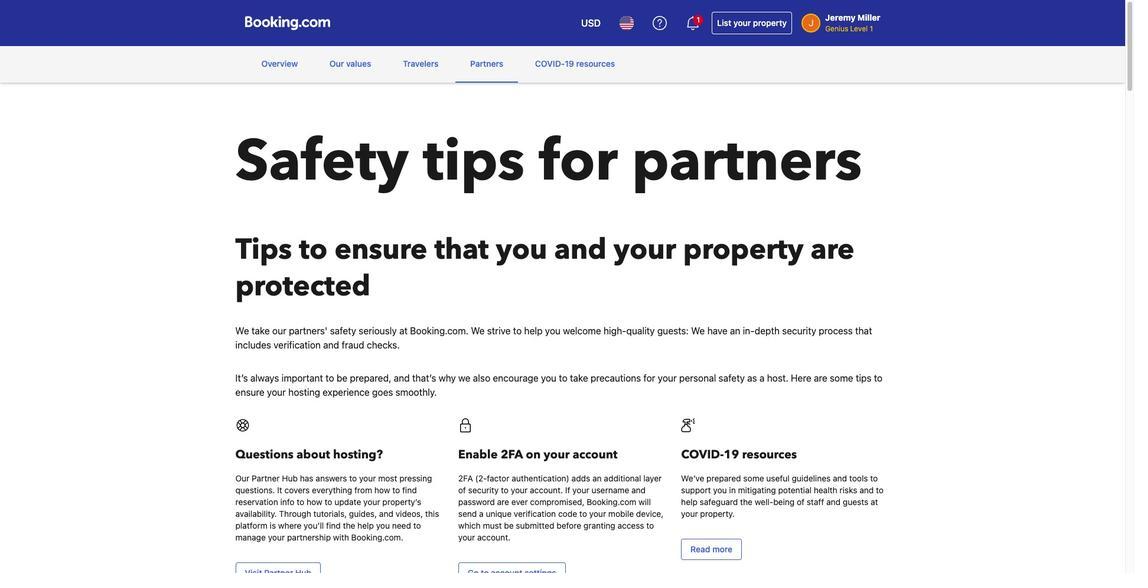 Task type: vqa. For each thing, say whether or not it's contained in the screenshot.
PROCESS.
no



Task type: locate. For each thing, give the bounding box(es) containing it.
be
[[337, 373, 348, 383], [504, 521, 514, 531]]

1 horizontal spatial covid-
[[681, 447, 724, 463]]

being
[[774, 497, 795, 507]]

1 horizontal spatial verification
[[514, 509, 556, 519]]

safety up 'fraud'
[[330, 326, 356, 336]]

help down guides, at the left bottom
[[358, 521, 374, 531]]

our up questions.
[[235, 473, 250, 483]]

verification inside 2fa (2-factor authentication) adds an additional layer of security to your account. if your username and password are ever compromised, booking.com will send a unique verification code to your mobile device, which must be submitted before granting access to your account.
[[514, 509, 556, 519]]

2 horizontal spatial help
[[681, 497, 698, 507]]

travelers
[[403, 58, 439, 69]]

1 vertical spatial be
[[504, 521, 514, 531]]

is
[[270, 521, 276, 531]]

partners link
[[456, 46, 518, 82]]

1 vertical spatial take
[[570, 373, 588, 383]]

verification
[[274, 340, 321, 350], [514, 509, 556, 519]]

hub
[[282, 473, 298, 483]]

layer
[[644, 473, 662, 483]]

booking.com. down need
[[351, 532, 403, 542]]

an inside 2fa (2-factor authentication) adds an additional layer of security to your account. if your username and password are ever compromised, booking.com will send a unique verification code to your mobile device, which must be submitted before granting access to your account.
[[593, 473, 602, 483]]

we left strive
[[471, 326, 485, 336]]

1 horizontal spatial for
[[644, 373, 656, 383]]

must
[[483, 521, 502, 531]]

0 vertical spatial our
[[330, 58, 344, 69]]

videos,
[[396, 509, 423, 519]]

1 vertical spatial 19
[[724, 447, 739, 463]]

security inside 2fa (2-factor authentication) adds an additional layer of security to your account. if your username and password are ever compromised, booking.com will send a unique verification code to your mobile device, which must be submitted before granting access to your account.
[[468, 485, 499, 495]]

includes
[[235, 340, 271, 350]]

1 horizontal spatial at
[[871, 497, 878, 507]]

in
[[729, 485, 736, 495]]

info
[[280, 497, 295, 507]]

0 vertical spatial covid-
[[535, 58, 565, 69]]

0 horizontal spatial an
[[593, 473, 602, 483]]

1 horizontal spatial 19
[[724, 447, 739, 463]]

1 vertical spatial help
[[681, 497, 698, 507]]

0 vertical spatial account.
[[530, 485, 563, 495]]

0 vertical spatial booking.com.
[[410, 326, 469, 336]]

1 horizontal spatial how
[[375, 485, 390, 495]]

2fa
[[501, 447, 523, 463], [458, 473, 473, 483]]

verification inside we take our partners' safety seriously at booking.com. we strive to help you welcome high-quality guests: we have an in-depth security process that includes verification and fraud checks.
[[274, 340, 321, 350]]

you inside tips to ensure that you and your property are protected
[[496, 230, 547, 269]]

a down password
[[479, 509, 484, 519]]

account.
[[530, 485, 563, 495], [478, 532, 511, 542]]

safeguard
[[700, 497, 738, 507]]

your inside 'link'
[[734, 18, 751, 28]]

how
[[375, 485, 390, 495], [307, 497, 322, 507]]

1 horizontal spatial 1
[[870, 24, 873, 33]]

safety inside it's always important to be prepared, and that's why we also encourage you to take precautions for your personal safety as a host. here are some tips to ensure your hosting experience goes smoothly.
[[719, 373, 745, 383]]

through
[[279, 509, 311, 519]]

fraud
[[342, 340, 364, 350]]

of up password
[[458, 485, 466, 495]]

verification up submitted
[[514, 509, 556, 519]]

partners
[[632, 123, 863, 200]]

1 vertical spatial covid-19 resources
[[681, 447, 797, 463]]

1 vertical spatial a
[[479, 509, 484, 519]]

precautions
[[591, 373, 641, 383]]

checks.
[[367, 340, 400, 350]]

0 vertical spatial that
[[435, 230, 489, 269]]

1 vertical spatial for
[[644, 373, 656, 383]]

0 horizontal spatial some
[[744, 473, 764, 483]]

at up checks.
[[399, 326, 408, 336]]

and inside tips to ensure that you and your property are protected
[[555, 230, 607, 269]]

0 vertical spatial are
[[811, 230, 855, 269]]

0 horizontal spatial resources
[[576, 58, 615, 69]]

0 vertical spatial help
[[524, 326, 543, 336]]

booking.com online hotel reservations image
[[245, 16, 330, 30]]

booking.com. inside our partner hub has answers to your most pressing questions. it covers everything from how to find reservation info to how to update your property's availability. through tutorials, guides, and videos, this platform is where you'll find the help you need to manage your partnership with booking.com.
[[351, 532, 403, 542]]

0 horizontal spatial our
[[235, 473, 250, 483]]

reservation
[[235, 497, 278, 507]]

an
[[730, 326, 741, 336], [593, 473, 602, 483]]

always
[[251, 373, 279, 383]]

0 horizontal spatial booking.com.
[[351, 532, 403, 542]]

1 vertical spatial property
[[684, 230, 804, 269]]

security inside we take our partners' safety seriously at booking.com. we strive to help you welcome high-quality guests: we have an in-depth security process that includes verification and fraud checks.
[[782, 326, 817, 336]]

submitted
[[516, 521, 555, 531]]

some up mitigating
[[744, 473, 764, 483]]

0 vertical spatial how
[[375, 485, 390, 495]]

1 vertical spatial find
[[326, 521, 341, 531]]

covid-19 resources up prepared
[[681, 447, 797, 463]]

our left values
[[330, 58, 344, 69]]

1 vertical spatial of
[[797, 497, 805, 507]]

why
[[439, 373, 456, 383]]

you inside we take our partners' safety seriously at booking.com. we strive to help you welcome high-quality guests: we have an in-depth security process that includes verification and fraud checks.
[[545, 326, 561, 336]]

0 horizontal spatial covid-19 resources
[[535, 58, 615, 69]]

that inside we take our partners' safety seriously at booking.com. we strive to help you welcome high-quality guests: we have an in-depth security process that includes verification and fraud checks.
[[856, 326, 872, 336]]

a right the 'as'
[[760, 373, 765, 383]]

1 horizontal spatial booking.com.
[[410, 326, 469, 336]]

security
[[782, 326, 817, 336], [468, 485, 499, 495]]

authentication)
[[512, 473, 570, 483]]

1 down 'miller'
[[870, 24, 873, 33]]

we've
[[681, 473, 705, 483]]

covers
[[285, 485, 310, 495]]

1 horizontal spatial take
[[570, 373, 588, 383]]

a inside 2fa (2-factor authentication) adds an additional layer of security to your account. if your username and password are ever compromised, booking.com will send a unique verification code to your mobile device, which must be submitted before granting access to your account.
[[479, 509, 484, 519]]

resources up useful
[[742, 447, 797, 463]]

1 vertical spatial 2fa
[[458, 473, 473, 483]]

1 vertical spatial account.
[[478, 532, 511, 542]]

some inside it's always important to be prepared, and that's why we also encourage you to take precautions for your personal safety as a host. here are some tips to ensure your hosting experience goes smoothly.
[[830, 373, 854, 383]]

and
[[555, 230, 607, 269], [323, 340, 339, 350], [394, 373, 410, 383], [833, 473, 847, 483], [632, 485, 646, 495], [860, 485, 874, 495], [827, 497, 841, 507], [379, 509, 394, 519]]

1 vertical spatial some
[[744, 473, 764, 483]]

0 vertical spatial some
[[830, 373, 854, 383]]

0 horizontal spatial take
[[252, 326, 270, 336]]

0 vertical spatial find
[[402, 485, 417, 495]]

2fa left on
[[501, 447, 523, 463]]

find down tutorials,
[[326, 521, 341, 531]]

the inside we've prepared some useful guidelines and tools to support you in mitigating potential health risks and to help safeguard the well-being of staff and guests at your property.
[[740, 497, 753, 507]]

1 horizontal spatial help
[[524, 326, 543, 336]]

depth
[[755, 326, 780, 336]]

0 vertical spatial take
[[252, 326, 270, 336]]

enable
[[458, 447, 498, 463]]

with
[[333, 532, 349, 542]]

you inside we've prepared some useful guidelines and tools to support you in mitigating potential health risks and to help safeguard the well-being of staff and guests at your property.
[[713, 485, 727, 495]]

1 horizontal spatial resources
[[742, 447, 797, 463]]

0 horizontal spatial how
[[307, 497, 322, 507]]

account
[[573, 447, 618, 463]]

your inside tips to ensure that you and your property are protected
[[614, 230, 676, 269]]

0 horizontal spatial the
[[343, 521, 355, 531]]

1 vertical spatial that
[[856, 326, 872, 336]]

tips inside it's always important to be prepared, and that's why we also encourage you to take precautions for your personal safety as a host. here are some tips to ensure your hosting experience goes smoothly.
[[856, 373, 872, 383]]

1 vertical spatial safety
[[719, 373, 745, 383]]

be down unique
[[504, 521, 514, 531]]

an right adds
[[593, 473, 602, 483]]

0 horizontal spatial for
[[539, 123, 618, 200]]

0 vertical spatial ensure
[[335, 230, 427, 269]]

0 horizontal spatial find
[[326, 521, 341, 531]]

1 horizontal spatial the
[[740, 497, 753, 507]]

booking.com
[[587, 497, 637, 507]]

0 horizontal spatial help
[[358, 521, 374, 531]]

2fa left (2-
[[458, 473, 473, 483]]

0 horizontal spatial be
[[337, 373, 348, 383]]

0 vertical spatial property
[[753, 18, 787, 28]]

important
[[282, 373, 323, 383]]

verification down "partners'"
[[274, 340, 321, 350]]

1 vertical spatial booking.com.
[[351, 532, 403, 542]]

tips
[[423, 123, 525, 200], [856, 373, 872, 383]]

factor
[[487, 473, 510, 483]]

1 horizontal spatial find
[[402, 485, 417, 495]]

help right strive
[[524, 326, 543, 336]]

0 horizontal spatial ensure
[[235, 387, 265, 398]]

of inside we've prepared some useful guidelines and tools to support you in mitigating potential health risks and to help safeguard the well-being of staff and guests at your property.
[[797, 497, 805, 507]]

jeremy miller genius level 1
[[826, 12, 881, 33]]

answers
[[316, 473, 347, 483]]

help inside we take our partners' safety seriously at booking.com. we strive to help you welcome high-quality guests: we have an in-depth security process that includes verification and fraud checks.
[[524, 326, 543, 336]]

1 inside 'jeremy miller genius level 1'
[[870, 24, 873, 33]]

1 horizontal spatial 2fa
[[501, 447, 523, 463]]

1 horizontal spatial we
[[471, 326, 485, 336]]

how up tutorials,
[[307, 497, 322, 507]]

our
[[272, 326, 287, 336]]

has
[[300, 473, 314, 483]]

are inside it's always important to be prepared, and that's why we also encourage you to take precautions for your personal safety as a host. here are some tips to ensure your hosting experience goes smoothly.
[[814, 373, 828, 383]]

at inside we take our partners' safety seriously at booking.com. we strive to help you welcome high-quality guests: we have an in-depth security process that includes verification and fraud checks.
[[399, 326, 408, 336]]

1 horizontal spatial that
[[856, 326, 872, 336]]

take up includes
[[252, 326, 270, 336]]

guides,
[[349, 509, 377, 519]]

prepared,
[[350, 373, 391, 383]]

an left the in- on the bottom of page
[[730, 326, 741, 336]]

1 horizontal spatial tips
[[856, 373, 872, 383]]

how down most
[[375, 485, 390, 495]]

you'll
[[304, 521, 324, 531]]

0 vertical spatial security
[[782, 326, 817, 336]]

personal
[[679, 373, 716, 383]]

some right here
[[830, 373, 854, 383]]

1 we from the left
[[235, 326, 249, 336]]

1 horizontal spatial be
[[504, 521, 514, 531]]

0 horizontal spatial security
[[468, 485, 499, 495]]

2fa (2-factor authentication) adds an additional layer of security to your account. if your username and password are ever compromised, booking.com will send a unique verification code to your mobile device, which must be submitted before granting access to your account.
[[458, 473, 664, 542]]

help inside we've prepared some useful guidelines and tools to support you in mitigating potential health risks and to help safeguard the well-being of staff and guests at your property.
[[681, 497, 698, 507]]

take inside it's always important to be prepared, and that's why we also encourage you to take precautions for your personal safety as a host. here are some tips to ensure your hosting experience goes smoothly.
[[570, 373, 588, 383]]

seriously
[[359, 326, 397, 336]]

account. down must
[[478, 532, 511, 542]]

1 vertical spatial tips
[[856, 373, 872, 383]]

help down support
[[681, 497, 698, 507]]

0 vertical spatial a
[[760, 373, 765, 383]]

verification for and
[[274, 340, 321, 350]]

0 horizontal spatial account.
[[478, 532, 511, 542]]

high-
[[604, 326, 627, 336]]

0 horizontal spatial 2fa
[[458, 473, 473, 483]]

1 horizontal spatial our
[[330, 58, 344, 69]]

the down mitigating
[[740, 497, 753, 507]]

2 vertical spatial help
[[358, 521, 374, 531]]

1 vertical spatial our
[[235, 473, 250, 483]]

be up experience at left bottom
[[337, 373, 348, 383]]

0 horizontal spatial verification
[[274, 340, 321, 350]]

our inside our partner hub has answers to your most pressing questions. it covers everything from how to find reservation info to how to update your property's availability. through tutorials, guides, and videos, this platform is where you'll find the help you need to manage your partnership with booking.com.
[[235, 473, 250, 483]]

security right depth
[[782, 326, 817, 336]]

find down pressing
[[402, 485, 417, 495]]

0 vertical spatial the
[[740, 497, 753, 507]]

booking.com. up why
[[410, 326, 469, 336]]

at inside we've prepared some useful guidelines and tools to support you in mitigating potential health risks and to help safeguard the well-being of staff and guests at your property.
[[871, 497, 878, 507]]

strive
[[487, 326, 511, 336]]

1 vertical spatial at
[[871, 497, 878, 507]]

level
[[851, 24, 868, 33]]

account. down "authentication)"
[[530, 485, 563, 495]]

take inside we take our partners' safety seriously at booking.com. we strive to help you welcome high-quality guests: we have an in-depth security process that includes verification and fraud checks.
[[252, 326, 270, 336]]

health
[[814, 485, 838, 495]]

1 horizontal spatial some
[[830, 373, 854, 383]]

welcome
[[563, 326, 601, 336]]

1 vertical spatial the
[[343, 521, 355, 531]]

0 horizontal spatial we
[[235, 326, 249, 336]]

availability.
[[235, 509, 277, 519]]

0 horizontal spatial at
[[399, 326, 408, 336]]

of down potential
[[797, 497, 805, 507]]

jeremy
[[826, 12, 856, 22]]

1 left list
[[697, 15, 700, 24]]

0 vertical spatial verification
[[274, 340, 321, 350]]

covid-19 resources down 'usd'
[[535, 58, 615, 69]]

safety left the 'as'
[[719, 373, 745, 383]]

the up with
[[343, 521, 355, 531]]

1 horizontal spatial an
[[730, 326, 741, 336]]

1 vertical spatial an
[[593, 473, 602, 483]]

security down (2-
[[468, 485, 499, 495]]

that
[[435, 230, 489, 269], [856, 326, 872, 336]]

hosting
[[288, 387, 320, 398]]

safety inside we take our partners' safety seriously at booking.com. we strive to help you welcome high-quality guests: we have an in-depth security process that includes verification and fraud checks.
[[330, 326, 356, 336]]

1 vertical spatial are
[[814, 373, 828, 383]]

our for our partner hub has answers to your most pressing questions. it covers everything from how to find reservation info to how to update your property's availability. through tutorials, guides, and videos, this platform is where you'll find the help you need to manage your partnership with booking.com.
[[235, 473, 250, 483]]

0 vertical spatial safety
[[330, 326, 356, 336]]

resources down 'usd'
[[576, 58, 615, 69]]

1 horizontal spatial ensure
[[335, 230, 427, 269]]

ensure inside tips to ensure that you and your property are protected
[[335, 230, 427, 269]]

our
[[330, 58, 344, 69], [235, 473, 250, 483]]

covid-19 resources
[[535, 58, 615, 69], [681, 447, 797, 463]]

are inside tips to ensure that you and your property are protected
[[811, 230, 855, 269]]

host.
[[767, 373, 789, 383]]

1 horizontal spatial safety
[[719, 373, 745, 383]]

0 vertical spatial covid-19 resources
[[535, 58, 615, 69]]

0 horizontal spatial that
[[435, 230, 489, 269]]

are inside 2fa (2-factor authentication) adds an additional layer of security to your account. if your username and password are ever compromised, booking.com will send a unique verification code to your mobile device, which must be submitted before granting access to your account.
[[497, 497, 509, 507]]

0 vertical spatial be
[[337, 373, 348, 383]]

some
[[830, 373, 854, 383], [744, 473, 764, 483]]

we up includes
[[235, 326, 249, 336]]

list
[[717, 18, 732, 28]]

0 horizontal spatial safety
[[330, 326, 356, 336]]

at right 'guests'
[[871, 497, 878, 507]]

0 vertical spatial tips
[[423, 123, 525, 200]]

in-
[[743, 326, 755, 336]]

0 horizontal spatial a
[[479, 509, 484, 519]]

1 horizontal spatial security
[[782, 326, 817, 336]]

pressing
[[400, 473, 432, 483]]

1 horizontal spatial of
[[797, 497, 805, 507]]

we left have
[[691, 326, 705, 336]]

0 vertical spatial of
[[458, 485, 466, 495]]

we
[[235, 326, 249, 336], [471, 326, 485, 336], [691, 326, 705, 336]]

0 horizontal spatial 1
[[697, 15, 700, 24]]

ensure inside it's always important to be prepared, and that's why we also encourage you to take precautions for your personal safety as a host. here are some tips to ensure your hosting experience goes smoothly.
[[235, 387, 265, 398]]

platform
[[235, 521, 268, 531]]

1 vertical spatial security
[[468, 485, 499, 495]]

take left precautions
[[570, 373, 588, 383]]

if
[[565, 485, 570, 495]]



Task type: describe. For each thing, give the bounding box(es) containing it.
read more link
[[681, 539, 742, 560]]

unique
[[486, 509, 512, 519]]

be inside 2fa (2-factor authentication) adds an additional layer of security to your account. if your username and password are ever compromised, booking.com will send a unique verification code to your mobile device, which must be submitted before granting access to your account.
[[504, 521, 514, 531]]

enable 2fa on your account
[[458, 447, 618, 463]]

read
[[691, 544, 711, 554]]

read more
[[691, 544, 733, 554]]

tools
[[850, 473, 868, 483]]

travelers link
[[388, 46, 454, 82]]

password
[[458, 497, 495, 507]]

additional
[[604, 473, 641, 483]]

smoothly.
[[396, 387, 437, 398]]

more
[[713, 544, 733, 554]]

1 inside button
[[697, 15, 700, 24]]

partners
[[470, 58, 504, 69]]

staff
[[807, 497, 824, 507]]

and inside 2fa (2-factor authentication) adds an additional layer of security to your account. if your username and password are ever compromised, booking.com will send a unique verification code to your mobile device, which must be submitted before granting access to your account.
[[632, 485, 646, 495]]

hosting?
[[333, 447, 383, 463]]

which
[[458, 521, 481, 531]]

usd button
[[574, 9, 608, 37]]

compromised,
[[530, 497, 585, 507]]

safety tips for partners
[[235, 123, 863, 200]]

a inside it's always important to be prepared, and that's why we also encourage you to take precautions for your personal safety as a host. here are some tips to ensure your hosting experience goes smoothly.
[[760, 373, 765, 383]]

0 vertical spatial 19
[[565, 58, 574, 69]]

guidelines
[[792, 473, 831, 483]]

some inside we've prepared some useful guidelines and tools to support you in mitigating potential health risks and to help safeguard the well-being of staff and guests at your property.
[[744, 473, 764, 483]]

that inside tips to ensure that you and your property are protected
[[435, 230, 489, 269]]

manage
[[235, 532, 266, 542]]

we take our partners' safety seriously at booking.com. we strive to help you welcome high-quality guests: we have an in-depth security process that includes verification and fraud checks.
[[235, 326, 872, 350]]

will
[[639, 497, 651, 507]]

guests
[[843, 497, 869, 507]]

property.
[[700, 509, 735, 519]]

and inside it's always important to be prepared, and that's why we also encourage you to take precautions for your personal safety as a host. here are some tips to ensure your hosting experience goes smoothly.
[[394, 373, 410, 383]]

tutorials,
[[314, 509, 347, 519]]

property inside 'link'
[[753, 18, 787, 28]]

here
[[791, 373, 812, 383]]

partner
[[252, 473, 280, 483]]

process
[[819, 326, 853, 336]]

our partner hub has answers to your most pressing questions. it covers everything from how to find reservation info to how to update your property's availability. through tutorials, guides, and videos, this platform is where you'll find the help you need to manage your partnership with booking.com.
[[235, 473, 439, 542]]

property inside tips to ensure that you and your property are protected
[[684, 230, 804, 269]]

everything
[[312, 485, 352, 495]]

2 we from the left
[[471, 326, 485, 336]]

0 vertical spatial 2fa
[[501, 447, 523, 463]]

risks
[[840, 485, 858, 495]]

of inside 2fa (2-factor authentication) adds an additional layer of security to your account. if your username and password are ever compromised, booking.com will send a unique verification code to your mobile device, which must be submitted before granting access to your account.
[[458, 485, 466, 495]]

for inside it's always important to be prepared, and that's why we also encourage you to take precautions for your personal safety as a host. here are some tips to ensure your hosting experience goes smoothly.
[[644, 373, 656, 383]]

to inside tips to ensure that you and your property are protected
[[299, 230, 328, 269]]

on
[[526, 447, 541, 463]]

to inside we take our partners' safety seriously at booking.com. we strive to help you welcome high-quality guests: we have an in-depth security process that includes verification and fraud checks.
[[513, 326, 522, 336]]

0 vertical spatial for
[[539, 123, 618, 200]]

about
[[297, 447, 330, 463]]

access
[[618, 521, 644, 531]]

covid-19 resources link
[[521, 46, 630, 82]]

potential
[[778, 485, 812, 495]]

have
[[708, 326, 728, 336]]

our values link
[[315, 46, 386, 82]]

and inside we take our partners' safety seriously at booking.com. we strive to help you welcome high-quality guests: we have an in-depth security process that includes verification and fraud checks.
[[323, 340, 339, 350]]

guests:
[[658, 326, 689, 336]]

ever
[[512, 497, 528, 507]]

we
[[459, 373, 471, 383]]

help inside our partner hub has answers to your most pressing questions. it covers everything from how to find reservation info to how to update your property's availability. through tutorials, guides, and videos, this platform is where you'll find the help you need to manage your partnership with booking.com.
[[358, 521, 374, 531]]

the inside our partner hub has answers to your most pressing questions. it covers everything from how to find reservation info to how to update your property's availability. through tutorials, guides, and videos, this platform is where you'll find the help you need to manage your partnership with booking.com.
[[343, 521, 355, 531]]

partners'
[[289, 326, 328, 336]]

questions.
[[235, 485, 275, 495]]

that's
[[412, 373, 436, 383]]

username
[[592, 485, 629, 495]]

and inside our partner hub has answers to your most pressing questions. it covers everything from how to find reservation info to how to update your property's availability. through tutorials, guides, and videos, this platform is where you'll find the help you need to manage your partnership with booking.com.
[[379, 509, 394, 519]]

protected
[[235, 267, 371, 306]]

1 button
[[679, 9, 707, 37]]

experience
[[323, 387, 370, 398]]

0 vertical spatial resources
[[576, 58, 615, 69]]

3 we from the left
[[691, 326, 705, 336]]

this
[[425, 509, 439, 519]]

1 horizontal spatial covid-19 resources
[[681, 447, 797, 463]]

questions about hosting?
[[235, 447, 383, 463]]

our for our values
[[330, 58, 344, 69]]

list your property link
[[712, 12, 792, 34]]

your inside we've prepared some useful guidelines and tools to support you in mitigating potential health risks and to help safeguard the well-being of staff and guests at your property.
[[681, 509, 698, 519]]

an inside we take our partners' safety seriously at booking.com. we strive to help you welcome high-quality guests: we have an in-depth security process that includes verification and fraud checks.
[[730, 326, 741, 336]]

tips
[[235, 230, 292, 269]]

mobile
[[609, 509, 634, 519]]

overview
[[261, 58, 298, 69]]

1 vertical spatial covid-
[[681, 447, 724, 463]]

quality
[[627, 326, 655, 336]]

you inside our partner hub has answers to your most pressing questions. it covers everything from how to find reservation info to how to update your property's availability. through tutorials, guides, and videos, this platform is where you'll find the help you need to manage your partnership with booking.com.
[[376, 521, 390, 531]]

useful
[[767, 473, 790, 483]]

(2-
[[475, 473, 487, 483]]

support
[[681, 485, 711, 495]]

you inside it's always important to be prepared, and that's why we also encourage you to take precautions for your personal safety as a host. here are some tips to ensure your hosting experience goes smoothly.
[[541, 373, 557, 383]]

we've prepared some useful guidelines and tools to support you in mitigating potential health risks and to help safeguard the well-being of staff and guests at your property.
[[681, 473, 884, 519]]

usd
[[581, 18, 601, 28]]

miller
[[858, 12, 881, 22]]

as
[[748, 373, 757, 383]]

need
[[392, 521, 411, 531]]

booking.com. inside we take our partners' safety seriously at booking.com. we strive to help you welcome high-quality guests: we have an in-depth security process that includes verification and fraud checks.
[[410, 326, 469, 336]]

from
[[355, 485, 372, 495]]

2fa inside 2fa (2-factor authentication) adds an additional layer of security to your account. if your username and password are ever compromised, booking.com will send a unique verification code to your mobile device, which must be submitted before granting access to your account.
[[458, 473, 473, 483]]

send
[[458, 509, 477, 519]]

genius
[[826, 24, 849, 33]]

where
[[278, 521, 302, 531]]

prepared
[[707, 473, 741, 483]]

1 horizontal spatial account.
[[530, 485, 563, 495]]

it
[[277, 485, 282, 495]]

list your property
[[717, 18, 787, 28]]

most
[[378, 473, 397, 483]]

verification for code
[[514, 509, 556, 519]]

be inside it's always important to be prepared, and that's why we also encourage you to take precautions for your personal safety as a host. here are some tips to ensure your hosting experience goes smoothly.
[[337, 373, 348, 383]]

property's
[[383, 497, 421, 507]]

encourage
[[493, 373, 539, 383]]

0 horizontal spatial covid-
[[535, 58, 565, 69]]

values
[[346, 58, 371, 69]]

before
[[557, 521, 582, 531]]

1 vertical spatial how
[[307, 497, 322, 507]]



